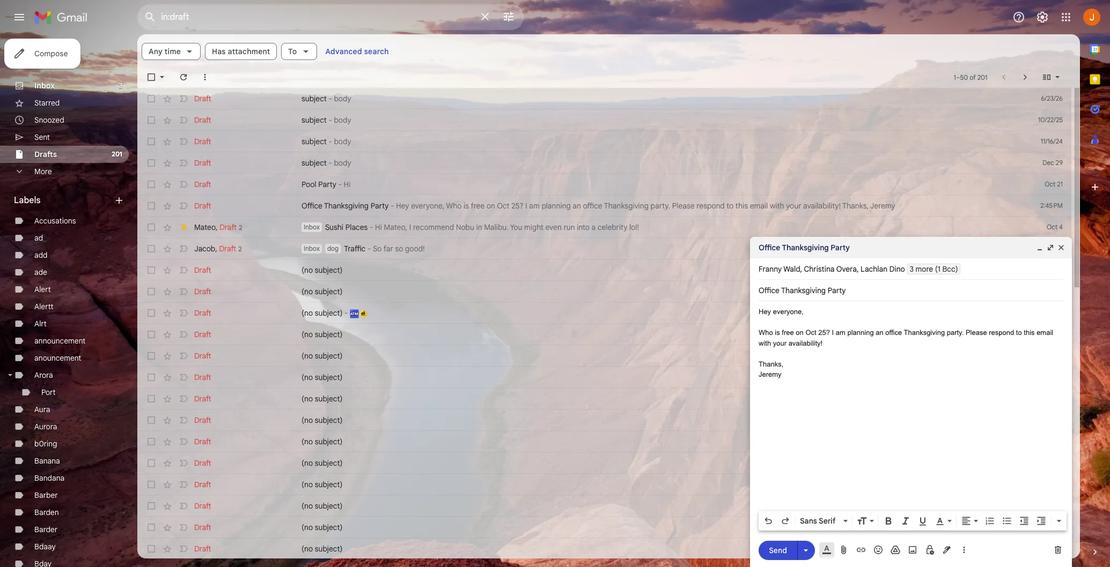 Task type: describe. For each thing, give the bounding box(es) containing it.
alert link
[[34, 285, 51, 295]]

barder link
[[34, 525, 57, 535]]

cell for 19th "row" from the top of the main content containing any time
[[1033, 480, 1072, 490]]

draft for 16th "row"
[[194, 416, 211, 426]]

13 (no subject) link from the top
[[302, 544, 1013, 555]]

mateo,
[[384, 223, 407, 232]]

draft for 11th "row" from the top of the main content containing any time
[[194, 309, 211, 318]]

3 sep 14 from the top
[[1044, 545, 1063, 553]]

any
[[149, 47, 163, 56]]

wald
[[784, 265, 800, 274]]

oct 4
[[1047, 223, 1063, 231]]

subject) for 8th (no subject) link from the top
[[315, 437, 343, 447]]

10 row from the top
[[137, 281, 1072, 303]]

14 for second "row" from the bottom
[[1057, 524, 1063, 532]]

row containing mateo
[[137, 217, 1072, 238]]

bandana
[[34, 474, 65, 484]]

party. inside "row"
[[651, 201, 670, 211]]

jacob , draft 2
[[194, 244, 242, 254]]

discard draft ‪(⌘⇧d)‬ image
[[1053, 545, 1064, 556]]

21
[[1057, 180, 1063, 188]]

subject for 11/16/24
[[302, 137, 327, 147]]

20 row from the top
[[137, 496, 1072, 517]]

to button
[[281, 43, 317, 60]]

traffic
[[344, 244, 366, 254]]

dec 29
[[1043, 159, 1063, 167]]

sans
[[800, 517, 817, 526]]

send
[[769, 546, 787, 556]]

in
[[476, 223, 482, 232]]

more options image
[[961, 545, 968, 556]]

advanced search options image
[[498, 6, 519, 27]]

0 horizontal spatial planning
[[542, 201, 571, 211]]

subject) for 7th (no subject) link from the bottom of the main content containing any time
[[315, 416, 343, 426]]

201 inside labels navigation
[[112, 150, 122, 158]]

4
[[1059, 223, 1063, 231]]

toggle confidential mode image
[[925, 545, 935, 556]]

you
[[510, 223, 522, 232]]

13 row from the top
[[137, 346, 1072, 367]]

announcement link
[[34, 336, 85, 346]]

port link
[[41, 388, 56, 398]]

an inside "row"
[[573, 201, 581, 211]]

25? inside "row"
[[511, 201, 524, 211]]

subject) for 3rd (no subject) link from the top
[[315, 330, 343, 340]]

who is free on oct 25? i am planning an office thanksgiving party. please respond to this email with your availability!
[[759, 329, 1054, 347]]

availability! inside the 'who is free on oct 25? i am planning an office thanksgiving party. please respond to this email with your availability!'
[[789, 339, 823, 347]]

office thanksgiving party dialog
[[750, 237, 1072, 568]]

sep 14 for second "row" from the bottom
[[1044, 524, 1063, 532]]

aura
[[34, 405, 50, 415]]

11 (no subject) link from the top
[[302, 501, 1013, 512]]

dog
[[327, 245, 339, 253]]

has attachment
[[212, 47, 270, 56]]

2:45 pm
[[1041, 202, 1063, 210]]

(no for 3rd (no subject) link from the top
[[302, 330, 313, 340]]

this inside "row"
[[736, 201, 748, 211]]

6 (no subject) link from the top
[[302, 394, 1013, 405]]

insert link ‪(⌘k)‬ image
[[856, 545, 867, 556]]

0 horizontal spatial please
[[672, 201, 695, 211]]

recommend
[[413, 223, 454, 232]]

1 (no subject) link from the top
[[302, 265, 1013, 276]]

bandana link
[[34, 474, 65, 484]]

anouncement link
[[34, 354, 81, 363]]

0 horizontal spatial party
[[318, 180, 336, 189]]

thanksgiving up wald
[[782, 243, 829, 253]]

i for with
[[832, 329, 834, 337]]

1 50 of 201
[[954, 73, 988, 81]]

22 row from the top
[[137, 539, 1072, 560]]

(no for 13th (no subject) link from the bottom
[[302, 266, 313, 275]]

add
[[34, 251, 47, 260]]

party for office thanksgiving party - hey everyone, who is free on oct 25? i am planning an office thanksgiving party. please respond to this email with your availability! thanks, jeremy
[[371, 201, 389, 211]]

cell for 10th "row" from the bottom of the main content containing any time
[[1033, 351, 1072, 362]]

draft for 12th "row" from the top of the main content containing any time
[[194, 330, 211, 340]]

alertt link
[[34, 302, 53, 312]]

9 (no subject) link from the top
[[302, 458, 1013, 469]]

10/22/25
[[1038, 116, 1063, 124]]

more
[[916, 265, 933, 274]]

overa
[[836, 265, 857, 274]]

office for office thanksgiving party
[[759, 243, 780, 253]]

aura link
[[34, 405, 50, 415]]

, left christina
[[800, 265, 802, 274]]

bdaay link
[[34, 543, 56, 552]]

office inside the 'who is free on oct 25? i am planning an office thanksgiving party. please respond to this email with your availability!'
[[886, 329, 902, 337]]

who inside main content
[[446, 201, 462, 211]]

accusations
[[34, 216, 76, 226]]

4 row from the top
[[137, 152, 1072, 174]]

hey inside message body text field
[[759, 308, 771, 316]]

an inside the 'who is free on oct 25? i am planning an office thanksgiving party. please respond to this email with your availability!'
[[876, 329, 884, 337]]

draft for 5th "row"
[[194, 180, 211, 189]]

21 row from the top
[[137, 517, 1072, 539]]

draft for 19th "row" from the bottom of the main content containing any time
[[194, 158, 211, 168]]

subject) for 12th (no subject) link from the bottom
[[315, 287, 343, 297]]

gmail image
[[34, 6, 93, 28]]

has attachment button
[[205, 43, 277, 60]]

lachlan
[[861, 265, 888, 274]]

compose button
[[4, 39, 81, 69]]

attach files image
[[839, 545, 849, 556]]

(no subject) for 8th (no subject) link from the top
[[302, 437, 343, 447]]

settings image
[[1036, 11, 1049, 24]]

older image
[[1020, 72, 1031, 83]]

(no for ninth (no subject) link
[[302, 459, 313, 468]]

into
[[577, 223, 590, 232]]

inbox link
[[34, 81, 55, 91]]

drafts link
[[34, 150, 57, 159]]

(no for fourth (no subject) link from the bottom
[[302, 480, 313, 490]]

draft for 14th "row" from the top
[[194, 373, 211, 383]]

celebrity
[[598, 223, 628, 232]]

(no for eighth (no subject) link from the bottom of the main content containing any time
[[302, 394, 313, 404]]

bold ‪(⌘b)‬ image
[[883, 516, 894, 527]]

draft for second "row" from the bottom
[[194, 523, 211, 533]]

clear search image
[[474, 6, 496, 27]]

support image
[[1013, 11, 1026, 24]]

2 oct 3 from the top
[[1047, 331, 1063, 339]]

1 vertical spatial hi
[[375, 223, 382, 232]]

2 for jacob
[[238, 245, 242, 253]]

insert emoji ‪(⌘⇧2)‬ image
[[873, 545, 884, 556]]

who inside the 'who is free on oct 25? i am planning an office thanksgiving party. please respond to this email with your availability!'
[[759, 329, 773, 337]]

has
[[212, 47, 226, 56]]

, left lachlan on the right top of the page
[[857, 265, 859, 274]]

insert files using drive image
[[890, 545, 901, 556]]

with inside the 'who is free on oct 25? i am planning an office thanksgiving party. please respond to this email with your availability!'
[[759, 339, 771, 347]]

b0ring
[[34, 440, 57, 449]]

thanks, jeremy
[[759, 360, 784, 379]]

14 row from the top
[[137, 367, 1072, 389]]

cell for 15th "row" from the top of the main content containing any time
[[1033, 394, 1072, 405]]

11 row from the top
[[137, 303, 1072, 324]]

draft for 21th "row" from the bottom of the main content containing any time
[[194, 115, 211, 125]]

more
[[34, 167, 52, 177]]

subject) for ninth (no subject) link from the bottom
[[315, 373, 343, 383]]

barber link
[[34, 491, 58, 501]]

more formatting options image
[[1054, 516, 1065, 527]]

3 inside labels navigation
[[119, 82, 122, 90]]

serif
[[819, 517, 836, 526]]

nobu
[[456, 223, 474, 232]]

ad link
[[34, 233, 43, 243]]

pool party - hi
[[302, 180, 351, 189]]

subject) for 13th (no subject) link
[[315, 545, 343, 554]]

close image
[[1057, 244, 1066, 252]]

12 (no subject) link from the top
[[302, 523, 1013, 533]]

inbox inside "inbox sushi places - hi mateo, i recommend nobu in malibu. you might even run into a celebrity lol!"
[[304, 223, 320, 231]]

(no subject) for 3rd (no subject) link from the top
[[302, 330, 343, 340]]

Message Body text field
[[759, 307, 1064, 509]]

(no subject) for 12th (no subject) link
[[302, 523, 343, 533]]

draft for 20th "row" from the bottom
[[194, 137, 211, 147]]

draft for 20th "row"
[[194, 502, 211, 511]]

sent
[[34, 133, 50, 142]]

(no subject) for 7th (no subject) link from the bottom of the main content containing any time
[[302, 416, 343, 426]]

drafts
[[34, 150, 57, 159]]

underline ‪(⌘u)‬ image
[[918, 517, 928, 528]]

compose
[[34, 49, 68, 58]]

inbox inside labels navigation
[[34, 81, 55, 91]]

christina
[[804, 265, 835, 274]]

sep 14 for 20th "row"
[[1044, 502, 1063, 510]]

starred link
[[34, 98, 60, 108]]

2 row from the top
[[137, 109, 1072, 131]]

cell for tenth "row" from the top
[[1033, 287, 1072, 297]]

18 row from the top
[[137, 453, 1072, 474]]

2 (no subject) link from the top
[[302, 287, 1013, 297]]

cell for sixth "row" from the bottom
[[1033, 437, 1072, 448]]

sep for 20th "row"
[[1044, 502, 1055, 510]]

thanksgiving up lol! at the top of page
[[604, 201, 649, 211]]

formatting options toolbar
[[759, 512, 1067, 531]]

snoozed link
[[34, 115, 64, 125]]

(no for 12th (no subject) link from the bottom
[[302, 287, 313, 297]]

6/23/26
[[1041, 94, 1063, 102]]

is inside the 'who is free on oct 25? i am planning an office thanksgiving party. please respond to this email with your availability!'
[[775, 329, 780, 337]]

malibu.
[[484, 223, 509, 232]]

accusations link
[[34, 216, 76, 226]]

subject) for 13th (no subject) link from the bottom
[[315, 266, 343, 275]]

inbox sushi places - hi mateo, i recommend nobu in malibu. you might even run into a celebrity lol!
[[304, 223, 639, 232]]

(no subject) for 13th (no subject) link from the bottom
[[302, 266, 343, 275]]

anouncement
[[34, 354, 81, 363]]

insert photo image
[[907, 545, 918, 556]]

subject) for 12th (no subject) link
[[315, 523, 343, 533]]

of
[[970, 73, 976, 81]]

0 horizontal spatial on
[[487, 201, 495, 211]]

subject for dec 29
[[302, 158, 327, 168]]

any time button
[[142, 43, 201, 60]]

subject) for tenth (no subject) link from the bottom
[[315, 351, 343, 361]]

labels navigation
[[0, 34, 137, 568]]

draft for tenth "row" from the top
[[194, 287, 211, 297]]

(no subject) for 12th (no subject) link from the bottom
[[302, 287, 343, 297]]

search
[[364, 47, 389, 56]]

franny
[[759, 265, 782, 274]]

0 vertical spatial hi
[[344, 180, 351, 189]]

refresh image
[[178, 72, 189, 83]]

(no subject) for ninth (no subject) link from the bottom
[[302, 373, 343, 383]]

so
[[373, 244, 382, 254]]

arora
[[34, 371, 53, 380]]

201 inside main content
[[978, 73, 988, 81]]

Subject field
[[759, 285, 1064, 296]]

Search mail text field
[[161, 12, 472, 23]]

good!
[[405, 244, 425, 254]]

labels heading
[[14, 195, 114, 206]]

subject for 6/23/26
[[302, 94, 327, 104]]



Task type: locate. For each thing, give the bounding box(es) containing it.
1 horizontal spatial to
[[1016, 329, 1022, 337]]

1 horizontal spatial am
[[836, 329, 846, 337]]

5 (no subject) from the top
[[302, 351, 343, 361]]

party inside dialog
[[831, 243, 850, 253]]

0 horizontal spatial 201
[[112, 150, 122, 158]]

undo ‪(⌘z)‬ image
[[763, 516, 774, 527]]

with up office thanksgiving party
[[770, 201, 784, 211]]

1 vertical spatial sep 14
[[1044, 524, 1063, 532]]

hey up mateo,
[[396, 201, 409, 211]]

2 horizontal spatial party
[[831, 243, 850, 253]]

1
[[954, 73, 956, 81]]

7 (no from the top
[[302, 394, 313, 404]]

sep for second "row" from the bottom
[[1044, 524, 1055, 532]]

this inside the 'who is free on oct 25? i am planning an office thanksgiving party. please respond to this email with your availability!'
[[1024, 329, 1035, 337]]

4 (no subject) from the top
[[302, 330, 343, 340]]

4 subject from the top
[[302, 158, 327, 168]]

with up thanks, jeremy
[[759, 339, 771, 347]]

1 vertical spatial this
[[1024, 329, 1035, 337]]

1 2 from the top
[[239, 224, 242, 232]]

1 vertical spatial free
[[782, 329, 794, 337]]

party. inside the 'who is free on oct 25? i am planning an office thanksgiving party. please respond to this email with your availability!'
[[947, 329, 964, 337]]

starred
[[34, 98, 60, 108]]

0 vertical spatial this
[[736, 201, 748, 211]]

0 horizontal spatial who
[[446, 201, 462, 211]]

announcement
[[34, 336, 85, 346]]

5 cell from the top
[[1033, 372, 1072, 383]]

2 vertical spatial sep 14
[[1044, 545, 1063, 553]]

free inside the 'who is free on oct 25? i am planning an office thanksgiving party. please respond to this email with your availability!'
[[782, 329, 794, 337]]

party for office thanksgiving party
[[831, 243, 850, 253]]

11 subject) from the top
[[315, 480, 343, 490]]

8 (no subject) from the top
[[302, 416, 343, 426]]

1 vertical spatial 25?
[[819, 329, 830, 337]]

(no for ninth (no subject) link from the bottom
[[302, 373, 313, 383]]

aurora
[[34, 422, 57, 432]]

(no subject) link
[[302, 265, 1013, 276], [302, 287, 1013, 297], [302, 329, 1013, 340], [302, 351, 1013, 362], [302, 372, 1013, 383], [302, 394, 1013, 405], [302, 415, 1013, 426], [302, 437, 1013, 448], [302, 458, 1013, 469], [302, 480, 1013, 490], [302, 501, 1013, 512], [302, 523, 1013, 533], [302, 544, 1013, 555]]

an up "into"
[[573, 201, 581, 211]]

1 sep from the top
[[1044, 502, 1055, 510]]

respond inside "row"
[[697, 201, 725, 211]]

hey inside main content
[[396, 201, 409, 211]]

1 vertical spatial hey
[[759, 308, 771, 316]]

3 sep from the top
[[1044, 545, 1055, 553]]

(no for third (no subject) link from the bottom of the main content containing any time
[[302, 502, 313, 511]]

0 horizontal spatial everyone,
[[411, 201, 445, 211]]

1 horizontal spatial is
[[775, 329, 780, 337]]

1 vertical spatial am
[[836, 329, 846, 337]]

thanksgiving inside the 'who is free on oct 25? i am planning an office thanksgiving party. please respond to this email with your availability!'
[[904, 329, 945, 337]]

1 vertical spatial sep
[[1044, 524, 1055, 532]]

4 cell from the top
[[1033, 351, 1072, 362]]

(no subject) for fourth (no subject) link from the bottom
[[302, 480, 343, 490]]

draft
[[194, 94, 211, 104], [194, 115, 211, 125], [194, 137, 211, 147], [194, 158, 211, 168], [194, 180, 211, 189], [194, 201, 211, 211], [220, 222, 237, 232], [219, 244, 236, 254], [194, 266, 211, 275], [194, 287, 211, 297], [194, 309, 211, 318], [194, 330, 211, 340], [194, 351, 211, 361], [194, 373, 211, 383], [194, 394, 211, 404], [194, 416, 211, 426], [194, 437, 211, 447], [194, 459, 211, 468], [194, 480, 211, 490], [194, 502, 211, 511], [194, 523, 211, 533], [194, 545, 211, 554]]

0 horizontal spatial hey
[[396, 201, 409, 211]]

6 (no from the top
[[302, 373, 313, 383]]

redo ‪(⌘y)‬ image
[[780, 516, 791, 527]]

19 row from the top
[[137, 474, 1072, 496]]

3 (no subject) from the top
[[302, 309, 343, 318]]

on up malibu.
[[487, 201, 495, 211]]

subject - body for 10/22/25
[[302, 115, 351, 125]]

0 horizontal spatial thanks,
[[759, 360, 784, 368]]

email
[[750, 201, 768, 211], [1037, 329, 1054, 337]]

office up franny
[[759, 243, 780, 253]]

a
[[592, 223, 596, 232]]

draft for 1st "row" from the top
[[194, 94, 211, 104]]

14 down more formatting options icon at the bottom
[[1057, 545, 1063, 553]]

None checkbox
[[146, 136, 157, 147], [146, 179, 157, 190], [146, 244, 157, 254], [146, 265, 157, 276], [146, 287, 157, 297], [146, 308, 157, 319], [146, 415, 157, 426], [146, 458, 157, 469], [146, 480, 157, 490], [146, 501, 157, 512], [146, 523, 157, 533], [146, 544, 157, 555], [146, 136, 157, 147], [146, 179, 157, 190], [146, 244, 157, 254], [146, 265, 157, 276], [146, 287, 157, 297], [146, 308, 157, 319], [146, 415, 157, 426], [146, 458, 157, 469], [146, 480, 157, 490], [146, 501, 157, 512], [146, 523, 157, 533], [146, 544, 157, 555]]

0 vertical spatial party
[[318, 180, 336, 189]]

sans serif option
[[798, 516, 841, 527]]

subject) for ninth (no subject) link
[[315, 459, 343, 468]]

main menu image
[[13, 11, 26, 24]]

office thanksgiving party - hey everyone, who is free on oct 25? i am planning an office thanksgiving party. please respond to this email with your availability! thanks, jeremy
[[302, 201, 895, 211]]

, down mateo , draft 2
[[215, 244, 217, 254]]

port
[[41, 388, 56, 398]]

2 up jacob , draft 2
[[239, 224, 242, 232]]

9 (no from the top
[[302, 437, 313, 447]]

franny wald , christina overa , lachlan dino 3 more (1 bcc)
[[759, 265, 958, 274]]

3 (no subject) link from the top
[[302, 329, 1013, 340]]

3
[[119, 82, 122, 90], [1060, 245, 1063, 253], [910, 265, 914, 274], [1060, 331, 1063, 339]]

1 vertical spatial jeremy
[[759, 371, 782, 379]]

,
[[216, 222, 218, 232], [215, 244, 217, 254], [800, 265, 802, 274], [857, 265, 859, 274]]

i inside the 'who is free on oct 25? i am planning an office thanksgiving party. please respond to this email with your availability!'
[[832, 329, 834, 337]]

2 sep 14 from the top
[[1044, 524, 1063, 532]]

9 subject) from the top
[[315, 437, 343, 447]]

with inside main content
[[770, 201, 784, 211]]

(no
[[302, 266, 313, 275], [302, 287, 313, 297], [302, 309, 313, 318], [302, 330, 313, 340], [302, 351, 313, 361], [302, 373, 313, 383], [302, 394, 313, 404], [302, 416, 313, 426], [302, 437, 313, 447], [302, 459, 313, 468], [302, 480, 313, 490], [302, 502, 313, 511], [302, 523, 313, 533], [302, 545, 313, 554]]

11 (no from the top
[[302, 480, 313, 490]]

any time
[[149, 47, 181, 56]]

hi left mateo,
[[375, 223, 382, 232]]

advanced search button
[[321, 42, 393, 61]]

main content
[[137, 34, 1080, 568]]

13 (no subject) from the top
[[302, 523, 343, 533]]

1 horizontal spatial 25?
[[819, 329, 830, 337]]

your inside main content
[[786, 201, 801, 211]]

0 vertical spatial 201
[[978, 73, 988, 81]]

1 vertical spatial on
[[796, 329, 804, 337]]

50
[[960, 73, 968, 81]]

body for 11/16/24
[[334, 137, 351, 147]]

numbered list ‪(⌘⇧7)‬ image
[[985, 516, 995, 527]]

1 vertical spatial with
[[759, 339, 771, 347]]

is up the nobu
[[464, 201, 469, 211]]

0 vertical spatial am
[[529, 201, 540, 211]]

0 vertical spatial free
[[471, 201, 485, 211]]

1 subject from the top
[[302, 94, 327, 104]]

cell for ninth "row" from the top of the main content containing any time
[[1033, 265, 1072, 276]]

12 subject) from the top
[[315, 502, 343, 511]]

1 vertical spatial everyone,
[[773, 308, 804, 316]]

1 vertical spatial thanks,
[[759, 360, 784, 368]]

on inside the 'who is free on oct 25? i am planning an office thanksgiving party. please respond to this email with your availability!'
[[796, 329, 804, 337]]

2 vertical spatial inbox
[[304, 245, 320, 253]]

party right pool
[[318, 180, 336, 189]]

2 horizontal spatial i
[[832, 329, 834, 337]]

ade link
[[34, 268, 47, 277]]

2 (no subject) from the top
[[302, 287, 343, 297]]

3 row from the top
[[137, 131, 1072, 152]]

office
[[302, 201, 322, 211], [759, 243, 780, 253]]

7 (no subject) link from the top
[[302, 415, 1013, 426]]

inbox left dog
[[304, 245, 320, 253]]

5 row from the top
[[137, 174, 1072, 195]]

so
[[395, 244, 403, 254]]

0 vertical spatial jeremy
[[870, 201, 895, 211]]

5 subject) from the top
[[315, 351, 343, 361]]

party up overa
[[831, 243, 850, 253]]

14
[[1057, 502, 1063, 510], [1057, 524, 1063, 532], [1057, 545, 1063, 553]]

10 (no subject) link from the top
[[302, 480, 1013, 490]]

1 horizontal spatial 201
[[978, 73, 988, 81]]

0 horizontal spatial an
[[573, 201, 581, 211]]

6 subject) from the top
[[315, 373, 343, 383]]

oct 21
[[1045, 180, 1063, 188]]

1 cell from the top
[[1033, 265, 1072, 276]]

0 vertical spatial on
[[487, 201, 495, 211]]

dec
[[1043, 159, 1054, 167]]

15 row from the top
[[137, 389, 1072, 410]]

0 horizontal spatial respond
[[697, 201, 725, 211]]

1 horizontal spatial party
[[371, 201, 389, 211]]

your up office thanksgiving party
[[786, 201, 801, 211]]

1 (no from the top
[[302, 266, 313, 275]]

2 (no from the top
[[302, 287, 313, 297]]

12 row from the top
[[137, 324, 1072, 346]]

subject for 10/22/25
[[302, 115, 327, 125]]

(no for tenth (no subject) link from the bottom
[[302, 351, 313, 361]]

hey down franny
[[759, 308, 771, 316]]

2 2 from the top
[[238, 245, 242, 253]]

subject) for third (no subject) link from the bottom of the main content containing any time
[[315, 502, 343, 511]]

12 (no subject) from the top
[[302, 502, 343, 511]]

banana
[[34, 457, 60, 466]]

1 horizontal spatial email
[[1037, 329, 1054, 337]]

4 (no from the top
[[302, 330, 313, 340]]

2 vertical spatial party
[[831, 243, 850, 253]]

0 vertical spatial 25?
[[511, 201, 524, 211]]

0 vertical spatial party.
[[651, 201, 670, 211]]

0 horizontal spatial free
[[471, 201, 485, 211]]

1 horizontal spatial planning
[[848, 329, 874, 337]]

hi right pool
[[344, 180, 351, 189]]

email inside the 'who is free on oct 25? i am planning an office thanksgiving party. please respond to this email with your availability!'
[[1037, 329, 1054, 337]]

1 horizontal spatial this
[[1024, 329, 1035, 337]]

draft for 15th "row" from the top of the main content containing any time
[[194, 394, 211, 404]]

thanksgiving up places
[[324, 201, 369, 211]]

2 cell from the top
[[1033, 287, 1072, 297]]

1 vertical spatial an
[[876, 329, 884, 337]]

9 (no subject) from the top
[[302, 437, 343, 447]]

8 cell from the top
[[1033, 437, 1072, 448]]

14 for 20th "row"
[[1057, 502, 1063, 510]]

9 row from the top
[[137, 260, 1072, 281]]

16 row from the top
[[137, 410, 1072, 431]]

i for lol!
[[409, 223, 411, 232]]

office down pool
[[302, 201, 322, 211]]

b0ring link
[[34, 440, 57, 449]]

availability! inside "row"
[[803, 201, 841, 211]]

1 horizontal spatial who
[[759, 329, 773, 337]]

1 vertical spatial planning
[[848, 329, 874, 337]]

am
[[529, 201, 540, 211], [836, 329, 846, 337]]

more image
[[200, 72, 210, 83]]

4 subject) from the top
[[315, 330, 343, 340]]

everyone, inside message body text field
[[773, 308, 804, 316]]

insert signature image
[[942, 545, 953, 556]]

3 (no from the top
[[302, 309, 313, 318]]

2 subject - body from the top
[[302, 115, 351, 125]]

0 horizontal spatial office
[[583, 201, 603, 211]]

0 vertical spatial office
[[302, 201, 322, 211]]

search mail image
[[141, 8, 160, 27]]

1 vertical spatial i
[[409, 223, 411, 232]]

an down subject field
[[876, 329, 884, 337]]

planning
[[542, 201, 571, 211], [848, 329, 874, 337]]

1 vertical spatial availability!
[[789, 339, 823, 347]]

14 (no subject) from the top
[[302, 545, 343, 554]]

is
[[464, 201, 469, 211], [775, 329, 780, 337]]

25?
[[511, 201, 524, 211], [819, 329, 830, 337]]

please
[[672, 201, 695, 211], [966, 329, 987, 337]]

1 horizontal spatial office
[[886, 329, 902, 337]]

bdaay
[[34, 543, 56, 552]]

aurora link
[[34, 422, 57, 432]]

arora link
[[34, 371, 53, 380]]

0 vertical spatial office
[[583, 201, 603, 211]]

body for dec 29
[[334, 158, 351, 168]]

office down subject field
[[886, 329, 902, 337]]

1 vertical spatial email
[[1037, 329, 1054, 337]]

1 oct 3 from the top
[[1047, 245, 1063, 253]]

minimize image
[[1036, 244, 1044, 252]]

1 vertical spatial oct 3
[[1047, 331, 1063, 339]]

0 vertical spatial i
[[525, 201, 527, 211]]

who up the nobu
[[446, 201, 462, 211]]

sep down indent more ‪(⌘])‬ image
[[1044, 545, 1055, 553]]

(no subject) for third (no subject) link from the bottom of the main content containing any time
[[302, 502, 343, 511]]

is down hey everyone,
[[775, 329, 780, 337]]

14 up more formatting options icon at the bottom
[[1057, 502, 1063, 510]]

2 inside jacob , draft 2
[[238, 245, 242, 253]]

your inside the 'who is free on oct 25? i am planning an office thanksgiving party. please respond to this email with your availability!'
[[773, 339, 787, 347]]

3 cell from the top
[[1033, 308, 1072, 319]]

0 vertical spatial sep 14
[[1044, 502, 1063, 510]]

1 vertical spatial 2
[[238, 245, 242, 253]]

alrt
[[34, 319, 47, 329]]

1 horizontal spatial free
[[782, 329, 794, 337]]

tab list
[[1080, 34, 1110, 529]]

subject - body for dec 29
[[302, 158, 351, 168]]

1 vertical spatial to
[[1016, 329, 1022, 337]]

barden
[[34, 508, 59, 518]]

(1
[[935, 265, 941, 274]]

3 inside 'office thanksgiving party' dialog
[[910, 265, 914, 274]]

to
[[288, 47, 297, 56]]

row containing jacob
[[137, 238, 1072, 260]]

2 subject from the top
[[302, 115, 327, 125]]

0 horizontal spatial am
[[529, 201, 540, 211]]

everyone, down wald
[[773, 308, 804, 316]]

5 (no subject) link from the top
[[302, 372, 1013, 383]]

🏧 image
[[350, 310, 359, 319]]

2 14 from the top
[[1057, 524, 1063, 532]]

10 subject) from the top
[[315, 459, 343, 468]]

cell for 11th "row" from the top of the main content containing any time
[[1033, 308, 1072, 319]]

inbox
[[34, 81, 55, 91], [304, 223, 320, 231], [304, 245, 320, 253]]

subject) for fourth (no subject) link from the bottom
[[315, 480, 343, 490]]

0 vertical spatial please
[[672, 201, 695, 211]]

1 horizontal spatial i
[[525, 201, 527, 211]]

10 cell from the top
[[1033, 480, 1072, 490]]

respond inside the 'who is free on oct 25? i am planning an office thanksgiving party. please respond to this email with your availability!'
[[989, 329, 1014, 337]]

office inside dialog
[[759, 243, 780, 253]]

2 down mateo , draft 2
[[238, 245, 242, 253]]

14 right indent more ‪(⌘])‬ image
[[1057, 524, 1063, 532]]

1 vertical spatial party
[[371, 201, 389, 211]]

13 subject) from the top
[[315, 523, 343, 533]]

mateo
[[194, 222, 216, 232]]

free up the in
[[471, 201, 485, 211]]

ad
[[34, 233, 43, 243]]

1 vertical spatial office
[[886, 329, 902, 337]]

italic ‪(⌘i)‬ image
[[900, 516, 911, 527]]

indent more ‪(⌘])‬ image
[[1036, 516, 1047, 527]]

subject) for eighth (no subject) link from the bottom of the main content containing any time
[[315, 394, 343, 404]]

free down hey everyone,
[[782, 329, 794, 337]]

free inside "row"
[[471, 201, 485, 211]]

3 subject from the top
[[302, 137, 327, 147]]

(no for 12th (no subject) link
[[302, 523, 313, 533]]

alert
[[34, 285, 51, 295]]

body for 10/22/25
[[334, 115, 351, 125]]

cell for 14th "row" from the top
[[1033, 372, 1072, 383]]

draft for sixth "row" from the bottom
[[194, 437, 211, 447]]

0 vertical spatial inbox
[[34, 81, 55, 91]]

0 vertical spatial respond
[[697, 201, 725, 211]]

11 (no subject) from the top
[[302, 480, 343, 490]]

8 (no subject) link from the top
[[302, 437, 1013, 448]]

subject - body for 11/16/24
[[302, 137, 351, 147]]

4 (no subject) link from the top
[[302, 351, 1013, 362]]

party up mateo,
[[371, 201, 389, 211]]

oct 3
[[1047, 245, 1063, 253], [1047, 331, 1063, 339]]

7 cell from the top
[[1033, 415, 1072, 426]]

7 subject) from the top
[[315, 394, 343, 404]]

everyone, up recommend in the left of the page
[[411, 201, 445, 211]]

row
[[137, 88, 1072, 109], [137, 109, 1072, 131], [137, 131, 1072, 152], [137, 152, 1072, 174], [137, 174, 1072, 195], [137, 195, 1072, 217], [137, 217, 1072, 238], [137, 238, 1072, 260], [137, 260, 1072, 281], [137, 281, 1072, 303], [137, 303, 1072, 324], [137, 324, 1072, 346], [137, 346, 1072, 367], [137, 367, 1072, 389], [137, 389, 1072, 410], [137, 410, 1072, 431], [137, 431, 1072, 453], [137, 453, 1072, 474], [137, 474, 1072, 496], [137, 496, 1072, 517], [137, 517, 1072, 539], [137, 539, 1072, 560]]

10 (no subject) from the top
[[302, 459, 343, 468]]

everyone, inside "row"
[[411, 201, 445, 211]]

run
[[564, 223, 575, 232]]

office for office thanksgiving party - hey everyone, who is free on oct 25? i am planning an office thanksgiving party. please respond to this email with your availability! thanks, jeremy
[[302, 201, 322, 211]]

6 cell from the top
[[1033, 394, 1072, 405]]

0 vertical spatial your
[[786, 201, 801, 211]]

please inside the 'who is free on oct 25? i am planning an office thanksgiving party. please respond to this email with your availability!'
[[966, 329, 987, 337]]

(no subject) for tenth (no subject) link from the bottom
[[302, 351, 343, 361]]

1 horizontal spatial office
[[759, 243, 780, 253]]

1 vertical spatial is
[[775, 329, 780, 337]]

0 vertical spatial everyone,
[[411, 201, 445, 211]]

6 row from the top
[[137, 195, 1072, 217]]

0 horizontal spatial jeremy
[[759, 371, 782, 379]]

dino
[[890, 265, 905, 274]]

2 vertical spatial sep
[[1044, 545, 1055, 553]]

5 (no from the top
[[302, 351, 313, 361]]

am inside the 'who is free on oct 25? i am planning an office thanksgiving party. please respond to this email with your availability!'
[[836, 329, 846, 337]]

email inside "row"
[[750, 201, 768, 211]]

subject - body for 6/23/26
[[302, 94, 351, 104]]

1 vertical spatial please
[[966, 329, 987, 337]]

time
[[165, 47, 181, 56]]

your up thanks, jeremy
[[773, 339, 787, 347]]

1 horizontal spatial thanks,
[[843, 201, 869, 211]]

sep up discard draft ‪(⌘⇧d)‬ image
[[1044, 524, 1055, 532]]

main content containing any time
[[137, 34, 1080, 568]]

1 vertical spatial your
[[773, 339, 787, 347]]

sushi
[[325, 223, 343, 232]]

0 vertical spatial 2
[[239, 224, 242, 232]]

(no subject)
[[302, 266, 343, 275], [302, 287, 343, 297], [302, 309, 343, 318], [302, 330, 343, 340], [302, 351, 343, 361], [302, 373, 343, 383], [302, 394, 343, 404], [302, 416, 343, 426], [302, 437, 343, 447], [302, 459, 343, 468], [302, 480, 343, 490], [302, 502, 343, 511], [302, 523, 343, 533], [302, 545, 343, 554]]

alertt
[[34, 302, 53, 312]]

cell
[[1033, 265, 1072, 276], [1033, 287, 1072, 297], [1033, 308, 1072, 319], [1033, 351, 1072, 362], [1033, 372, 1072, 383], [1033, 394, 1072, 405], [1033, 415, 1072, 426], [1033, 437, 1072, 448], [1033, 458, 1072, 469], [1033, 480, 1072, 490]]

mateo , draft 2
[[194, 222, 242, 232]]

2 for mateo
[[239, 224, 242, 232]]

free
[[471, 201, 485, 211], [782, 329, 794, 337]]

0 vertical spatial sep
[[1044, 502, 1055, 510]]

attachment
[[228, 47, 270, 56]]

3 14 from the top
[[1057, 545, 1063, 553]]

indent less ‪(⌘[)‬ image
[[1019, 516, 1030, 527]]

sep 14 down more formatting options icon at the bottom
[[1044, 545, 1063, 553]]

office inside "row"
[[302, 201, 322, 211]]

(no for 13th (no subject) link
[[302, 545, 313, 554]]

7 (no subject) from the top
[[302, 394, 343, 404]]

alrt link
[[34, 319, 47, 329]]

sep 14 up discard draft ‪(⌘⇧d)‬ image
[[1044, 524, 1063, 532]]

11/16/24
[[1041, 137, 1063, 145]]

advanced search
[[325, 47, 389, 56]]

1 horizontal spatial hey
[[759, 308, 771, 316]]

jeremy inside thanks, jeremy
[[759, 371, 782, 379]]

(no for 7th (no subject) link from the bottom of the main content containing any time
[[302, 416, 313, 426]]

1 horizontal spatial an
[[876, 329, 884, 337]]

3 body from the top
[[334, 137, 351, 147]]

traffic - so far so good!
[[344, 244, 425, 254]]

, up jacob , draft 2
[[216, 222, 218, 232]]

draft for ninth "row" from the top of the main content containing any time
[[194, 266, 211, 275]]

cell for 16th "row"
[[1033, 415, 1072, 426]]

2 sep from the top
[[1044, 524, 1055, 532]]

availability! up office thanksgiving party
[[803, 201, 841, 211]]

draft for 10th "row" from the bottom of the main content containing any time
[[194, 351, 211, 361]]

1 horizontal spatial hi
[[375, 223, 382, 232]]

is inside "row"
[[464, 201, 469, 211]]

toggle split pane mode image
[[1042, 72, 1052, 83]]

0 vertical spatial with
[[770, 201, 784, 211]]

subject)
[[315, 266, 343, 275], [315, 287, 343, 297], [315, 309, 343, 318], [315, 330, 343, 340], [315, 351, 343, 361], [315, 373, 343, 383], [315, 394, 343, 404], [315, 416, 343, 426], [315, 437, 343, 447], [315, 459, 343, 468], [315, 480, 343, 490], [315, 502, 343, 511], [315, 523, 343, 533], [315, 545, 343, 554]]

office thanksgiving party
[[759, 243, 850, 253]]

planning inside the 'who is free on oct 25? i am planning an office thanksgiving party. please respond to this email with your availability!'
[[848, 329, 874, 337]]

None checkbox
[[146, 72, 157, 83], [146, 93, 157, 104], [146, 115, 157, 126], [146, 158, 157, 169], [146, 201, 157, 211], [146, 222, 157, 233], [146, 329, 157, 340], [146, 351, 157, 362], [146, 372, 157, 383], [146, 394, 157, 405], [146, 437, 157, 448], [146, 72, 157, 83], [146, 93, 157, 104], [146, 115, 157, 126], [146, 158, 157, 169], [146, 201, 157, 211], [146, 222, 157, 233], [146, 329, 157, 340], [146, 351, 157, 362], [146, 372, 157, 383], [146, 394, 157, 405], [146, 437, 157, 448]]

8 row from the top
[[137, 238, 1072, 260]]

more button
[[0, 163, 129, 180]]

1 horizontal spatial on
[[796, 329, 804, 337]]

far
[[384, 244, 393, 254]]

8 subject) from the top
[[315, 416, 343, 426]]

0 vertical spatial an
[[573, 201, 581, 211]]

draft for 19th "row" from the top of the main content containing any time
[[194, 480, 211, 490]]

1 horizontal spatial everyone,
[[773, 308, 804, 316]]

more send options image
[[801, 545, 811, 556]]

jeremy inside "row"
[[870, 201, 895, 211]]

2 vertical spatial 14
[[1057, 545, 1063, 553]]

1 vertical spatial party.
[[947, 329, 964, 337]]

(no subject) for 13th (no subject) link
[[302, 545, 343, 554]]

thanks, inside message body text field
[[759, 360, 784, 368]]

1 horizontal spatial jeremy
[[870, 201, 895, 211]]

cell for 5th "row" from the bottom of the main content containing any time
[[1033, 458, 1072, 469]]

draft for 5th "row" from the bottom of the main content containing any time
[[194, 459, 211, 468]]

on
[[487, 201, 495, 211], [796, 329, 804, 337]]

2 vertical spatial i
[[832, 329, 834, 337]]

availability! down hey everyone,
[[789, 339, 823, 347]]

sep 14 up more formatting options icon at the bottom
[[1044, 502, 1063, 510]]

1 horizontal spatial respond
[[989, 329, 1014, 337]]

17 row from the top
[[137, 431, 1072, 453]]

body for 6/23/26
[[334, 94, 351, 104]]

draft for 17th "row" from the bottom
[[194, 201, 211, 211]]

1 subject) from the top
[[315, 266, 343, 275]]

hi
[[344, 180, 351, 189], [375, 223, 382, 232]]

might
[[524, 223, 544, 232]]

1 (no subject) from the top
[[302, 266, 343, 275]]

subject - body
[[302, 94, 351, 104], [302, 115, 351, 125], [302, 137, 351, 147], [302, 158, 351, 168]]

an
[[573, 201, 581, 211], [876, 329, 884, 337]]

thanks, inside main content
[[843, 201, 869, 211]]

add link
[[34, 251, 47, 260]]

(no for 8th (no subject) link from the top
[[302, 437, 313, 447]]

12 (no from the top
[[302, 502, 313, 511]]

25? inside the 'who is free on oct 25? i am planning an office thanksgiving party. please respond to this email with your availability!'
[[819, 329, 830, 337]]

3 subject - body from the top
[[302, 137, 351, 147]]

2 inside mateo , draft 2
[[239, 224, 242, 232]]

8 (no from the top
[[302, 416, 313, 426]]

on down hey everyone,
[[796, 329, 804, 337]]

to inside "row"
[[727, 201, 734, 211]]

office up a
[[583, 201, 603, 211]]

13 (no from the top
[[302, 523, 313, 533]]

hey
[[396, 201, 409, 211], [759, 308, 771, 316]]

everyone,
[[411, 201, 445, 211], [773, 308, 804, 316]]

draft for first "row" from the bottom of the main content containing any time
[[194, 545, 211, 554]]

1 subject - body from the top
[[302, 94, 351, 104]]

(no subject) for ninth (no subject) link
[[302, 459, 343, 468]]

1 horizontal spatial party.
[[947, 329, 964, 337]]

snoozed
[[34, 115, 64, 125]]

thanksgiving
[[324, 201, 369, 211], [604, 201, 649, 211], [782, 243, 829, 253], [904, 329, 945, 337]]

sans serif
[[800, 517, 836, 526]]

0 horizontal spatial is
[[464, 201, 469, 211]]

0 vertical spatial oct 3
[[1047, 245, 1063, 253]]

1 row from the top
[[137, 88, 1072, 109]]

4 body from the top
[[334, 158, 351, 168]]

thanksgiving down subject field
[[904, 329, 945, 337]]

0 vertical spatial 14
[[1057, 502, 1063, 510]]

sep up indent more ‪(⌘])‬ image
[[1044, 502, 1055, 510]]

bcc)
[[943, 265, 958, 274]]

inbox up starred
[[34, 81, 55, 91]]

1 horizontal spatial please
[[966, 329, 987, 337]]

6 (no subject) from the top
[[302, 373, 343, 383]]

(no subject) for eighth (no subject) link from the bottom of the main content containing any time
[[302, 394, 343, 404]]

2 subject) from the top
[[315, 287, 343, 297]]

1 vertical spatial respond
[[989, 329, 1014, 337]]

1 vertical spatial 201
[[112, 150, 122, 158]]

1 sep 14 from the top
[[1044, 502, 1063, 510]]

1 14 from the top
[[1057, 502, 1063, 510]]

pop out image
[[1046, 244, 1055, 252]]

who down hey everyone,
[[759, 329, 773, 337]]

to inside the 'who is free on oct 25? i am planning an office thanksgiving party. please respond to this email with your availability!'
[[1016, 329, 1022, 337]]

3 subject) from the top
[[315, 309, 343, 318]]

oct inside the 'who is free on oct 25? i am planning an office thanksgiving party. please respond to this email with your availability!'
[[806, 329, 817, 337]]

sent link
[[34, 133, 50, 142]]

ade
[[34, 268, 47, 277]]

bulleted list ‪(⌘⇧8)‬ image
[[1002, 516, 1013, 527]]

None search field
[[137, 4, 524, 30]]

inbox left sushi
[[304, 223, 320, 231]]

🚸 image
[[359, 310, 368, 319]]

0 vertical spatial is
[[464, 201, 469, 211]]



Task type: vqa. For each thing, say whether or not it's contained in the screenshot.
Newly Listed — October 3rd: 1992 Mazda MX-5 Miata Special Edition, 2020 Mazda MX-5 Miata Club, 2011 BMW M3 Sedan, 1997 BMW Z3 2.8i Roadster, 2022 Audi RS5 Sportback, 1990 Honda Civic DX Hatchback, Cars's TODAY
no



